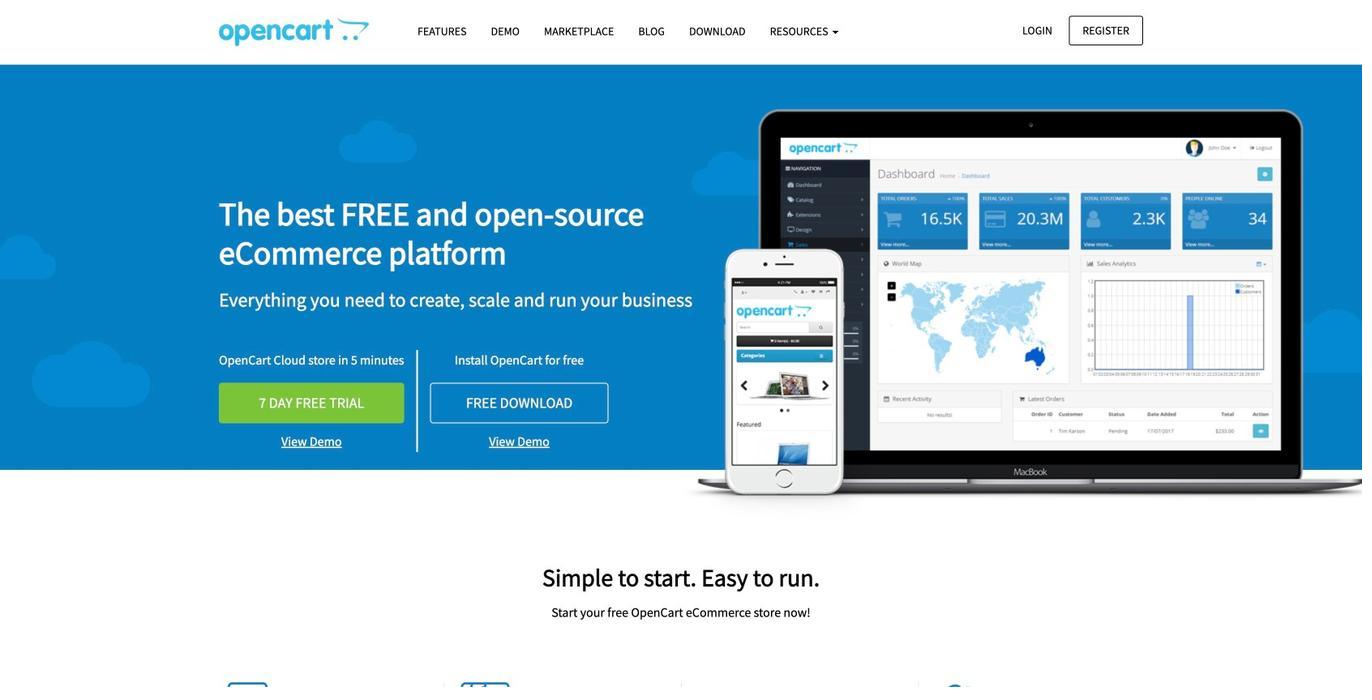 Task type: vqa. For each thing, say whether or not it's contained in the screenshot.
OpenCart - Open Source Shopping Cart Solution image
yes



Task type: describe. For each thing, give the bounding box(es) containing it.
opencart - open source shopping cart solution image
[[219, 17, 369, 46]]



